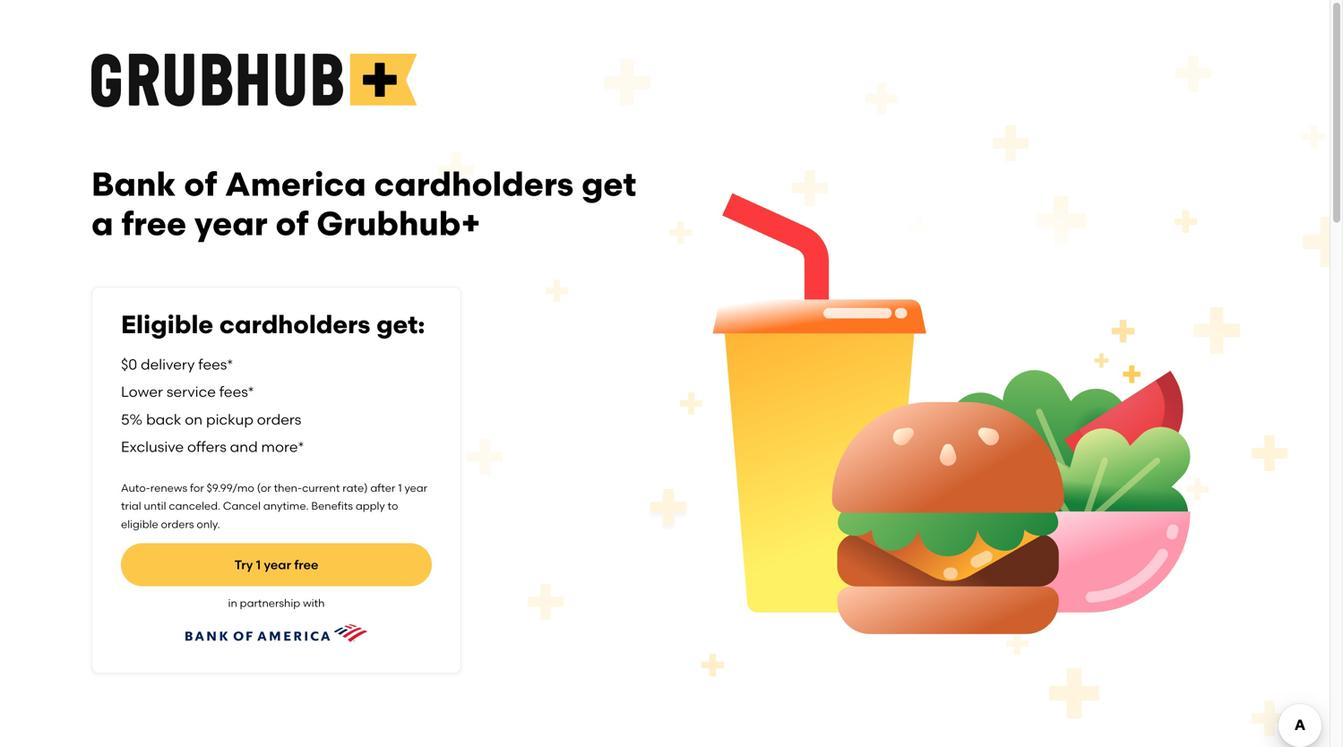 Task type: vqa. For each thing, say whether or not it's contained in the screenshot.
pancakes
no



Task type: describe. For each thing, give the bounding box(es) containing it.
orders inside auto-renews for $9.99/mo (or then-current rate) after 1 year trial until canceled. cancel anytime. benefits apply to eligible orders only.
[[161, 518, 194, 531]]

bank
[[91, 164, 176, 204]]

service
[[167, 383, 216, 401]]

apply
[[356, 500, 385, 513]]

bank of america cardholders get a free year of grubhub+
[[91, 164, 636, 244]]

then-
[[274, 481, 302, 494]]

5% back on pickup orders
[[121, 411, 301, 428]]

benefits
[[311, 500, 353, 513]]

offers
[[187, 438, 227, 455]]

partnership
[[240, 597, 300, 610]]

delivery
[[141, 356, 195, 373]]

$9.99/mo
[[207, 481, 254, 494]]

cardholders inside bank of america cardholders get a free year of grubhub+
[[374, 164, 574, 204]]

fees* for lower service fees*
[[219, 383, 254, 401]]

1 horizontal spatial orders
[[257, 411, 301, 428]]

anytime.
[[263, 500, 309, 513]]

1 inside auto-renews for $9.99/mo (or then-current rate) after 1 year trial until canceled. cancel anytime. benefits apply to eligible orders only.
[[398, 481, 402, 494]]

america
[[225, 164, 366, 204]]

get:
[[376, 310, 425, 340]]

canceled.
[[169, 500, 220, 513]]

grubhub+ logo image
[[91, 54, 417, 108]]

hero image image
[[665, 133, 1238, 706]]

eligible
[[121, 310, 213, 340]]

bank of america logo image
[[185, 616, 367, 651]]

1 inside button
[[256, 557, 261, 573]]

in
[[228, 597, 237, 610]]

year inside button
[[264, 557, 291, 573]]

lower service fees*
[[121, 383, 254, 401]]

5%
[[121, 411, 143, 428]]

0 horizontal spatial of
[[184, 164, 217, 204]]

$0
[[121, 356, 137, 373]]

get
[[582, 164, 636, 204]]

grubhub+
[[316, 204, 481, 244]]

back
[[146, 411, 181, 428]]

to
[[388, 500, 398, 513]]

for
[[190, 481, 204, 494]]

lower
[[121, 383, 163, 401]]

exclusive
[[121, 438, 184, 455]]

auto-renews for $9.99/mo (or then-current rate) after 1 year trial until canceled. cancel anytime. benefits apply to eligible orders only.
[[121, 481, 427, 531]]



Task type: locate. For each thing, give the bounding box(es) containing it.
orders down canceled.
[[161, 518, 194, 531]]

and
[[230, 438, 258, 455]]

eligible
[[121, 518, 158, 531]]

a
[[91, 204, 113, 244]]

0 vertical spatial cardholders
[[374, 164, 574, 204]]

free inside button
[[294, 557, 318, 573]]

current
[[302, 481, 340, 494]]

1 vertical spatial orders
[[161, 518, 194, 531]]

0 horizontal spatial orders
[[161, 518, 194, 531]]

try
[[234, 557, 253, 573]]

trial
[[121, 500, 141, 513]]

0 vertical spatial free
[[121, 204, 186, 244]]

auto-
[[121, 481, 150, 494]]

year inside bank of america cardholders get a free year of grubhub+
[[194, 204, 268, 244]]

exclusive offers and more*
[[121, 438, 304, 455]]

more*
[[261, 438, 304, 455]]

try 1 year free button
[[121, 544, 432, 587]]

orders
[[257, 411, 301, 428], [161, 518, 194, 531]]

pickup
[[206, 411, 254, 428]]

only.
[[197, 518, 220, 531]]

fees* for $0 delivery fees*
[[198, 356, 233, 373]]

0 vertical spatial orders
[[257, 411, 301, 428]]

fees*
[[198, 356, 233, 373], [219, 383, 254, 401]]

0 vertical spatial fees*
[[198, 356, 233, 373]]

of
[[184, 164, 217, 204], [276, 204, 309, 244]]

with
[[303, 597, 325, 610]]

0 horizontal spatial cardholders
[[219, 310, 370, 340]]

cancel
[[223, 500, 261, 513]]

rate)
[[343, 481, 368, 494]]

until
[[144, 500, 166, 513]]

free right a
[[121, 204, 186, 244]]

1 vertical spatial free
[[294, 557, 318, 573]]

after
[[370, 481, 395, 494]]

on
[[185, 411, 203, 428]]

hero background image image
[[437, 52, 1343, 747]]

cardholders
[[374, 164, 574, 204], [219, 310, 370, 340]]

renews
[[150, 481, 187, 494]]

try 1 year free
[[234, 557, 318, 573]]

1 right try
[[256, 557, 261, 573]]

free up with
[[294, 557, 318, 573]]

0 horizontal spatial 1
[[256, 557, 261, 573]]

year
[[194, 204, 268, 244], [405, 481, 427, 494], [264, 557, 291, 573]]

fees* up pickup
[[219, 383, 254, 401]]

0 vertical spatial 1
[[398, 481, 402, 494]]

1 vertical spatial year
[[405, 481, 427, 494]]

0 vertical spatial year
[[194, 204, 268, 244]]

year inside auto-renews for $9.99/mo (or then-current rate) after 1 year trial until canceled. cancel anytime. benefits apply to eligible orders only.
[[405, 481, 427, 494]]

1 horizontal spatial of
[[276, 204, 309, 244]]

(or
[[257, 481, 271, 494]]

1 vertical spatial 1
[[256, 557, 261, 573]]

eligible cardholders get:
[[121, 310, 425, 340]]

$0 delivery fees*
[[121, 356, 233, 373]]

2 vertical spatial year
[[264, 557, 291, 573]]

1 vertical spatial fees*
[[219, 383, 254, 401]]

in partnership with
[[228, 597, 325, 610]]

1 horizontal spatial 1
[[398, 481, 402, 494]]

free
[[121, 204, 186, 244], [294, 557, 318, 573]]

orders up more*
[[257, 411, 301, 428]]

fees* up service
[[198, 356, 233, 373]]

1 right after
[[398, 481, 402, 494]]

1 vertical spatial cardholders
[[219, 310, 370, 340]]

free inside bank of america cardholders get a free year of grubhub+
[[121, 204, 186, 244]]

1 horizontal spatial free
[[294, 557, 318, 573]]

1
[[398, 481, 402, 494], [256, 557, 261, 573]]

1 horizontal spatial cardholders
[[374, 164, 574, 204]]

0 horizontal spatial free
[[121, 204, 186, 244]]



